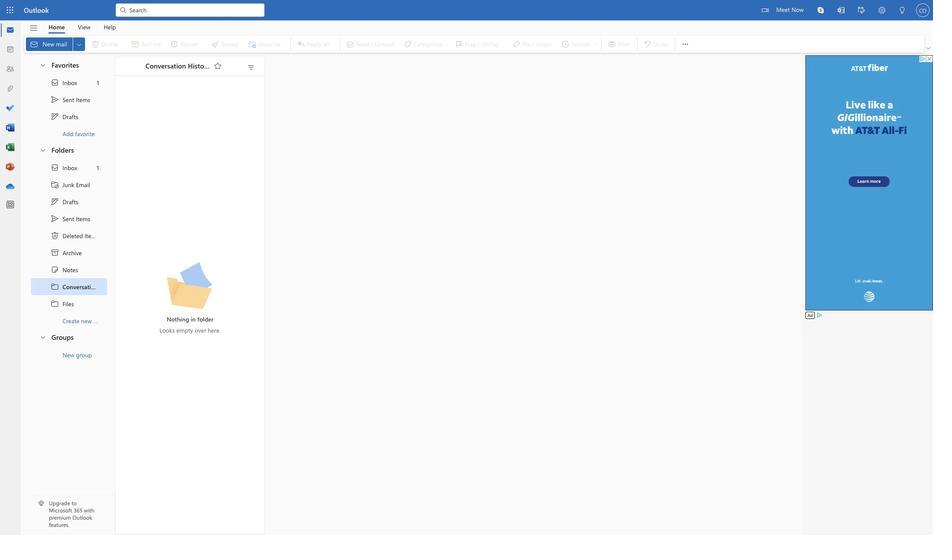Task type: vqa. For each thing, say whether or not it's contained in the screenshot.


Task type: describe. For each thing, give the bounding box(es) containing it.
excel image
[[6, 143, 14, 152]]

new
[[81, 317, 92, 325]]

favorite
[[75, 130, 95, 138]]

inbox for 
[[63, 79, 77, 87]]

favorites tree item
[[31, 57, 107, 74]]


[[762, 7, 769, 14]]

files image
[[6, 85, 14, 93]]

in
[[191, 315, 196, 323]]

word image
[[6, 124, 14, 132]]

tags group
[[342, 36, 600, 53]]

group
[[76, 351, 92, 359]]

 button
[[893, 0, 913, 22]]

 for favorites
[[40, 61, 46, 68]]

 junk email
[[51, 180, 90, 189]]

outlook inside the upgrade to microsoft 365 with premium outlook features
[[72, 514, 92, 521]]

meet now
[[777, 6, 804, 14]]

application containing outlook
[[0, 0, 934, 535]]

 button for groups
[[35, 329, 50, 345]]

outlook banner
[[0, 0, 934, 22]]

 deleted items
[[51, 232, 99, 240]]

mail image
[[6, 26, 14, 34]]

add favorite tree item
[[31, 125, 107, 142]]

 sent items inside favorites tree
[[51, 95, 90, 104]]


[[838, 7, 845, 14]]

 tree item
[[31, 261, 107, 278]]

 for 
[[51, 163, 59, 172]]

now
[[792, 6, 804, 14]]

 for  conversation history
[[51, 283, 59, 291]]

folder for in
[[198, 315, 214, 323]]

2  from the top
[[51, 214, 59, 223]]

email
[[76, 181, 90, 189]]

conversation inside  conversation history
[[63, 283, 98, 291]]

deleted
[[63, 232, 83, 240]]

nothing in folder looks empty over here.
[[160, 315, 221, 335]]

 button
[[852, 0, 872, 22]]

onedrive image
[[6, 183, 14, 191]]

2  tree item from the top
[[31, 210, 107, 227]]

with
[[84, 507, 94, 514]]

 for 
[[51, 112, 59, 121]]

tab list inside "application"
[[42, 20, 123, 34]]

powerpoint image
[[6, 163, 14, 172]]


[[51, 266, 59, 274]]

1 for 
[[97, 164, 99, 172]]

premium
[[49, 514, 71, 521]]

1  tree item from the top
[[31, 278, 119, 295]]

 for groups
[[40, 334, 46, 341]]

 button
[[811, 0, 832, 20]]

 tree item for 
[[31, 74, 107, 91]]

 files
[[51, 300, 74, 308]]


[[682, 40, 690, 49]]

set your advertising preferences image
[[817, 312, 824, 319]]

move & delete group
[[26, 36, 289, 53]]

 inbox for 
[[51, 78, 77, 87]]

archive
[[63, 249, 82, 257]]

looks
[[160, 326, 175, 335]]

 tree item
[[31, 244, 107, 261]]

new group tree item
[[31, 346, 107, 363]]

meet
[[777, 6, 790, 14]]

 button
[[677, 36, 694, 53]]

new inside tree item
[[63, 351, 74, 359]]


[[51, 180, 59, 189]]

 inbox for 
[[51, 163, 77, 172]]

tree inside "application"
[[31, 159, 119, 329]]

upgrade
[[49, 500, 70, 507]]


[[119, 6, 128, 14]]

 archive
[[51, 249, 82, 257]]

 button for folders
[[35, 142, 50, 158]]

new inside the  new mail
[[43, 40, 54, 48]]

more apps image
[[6, 201, 14, 209]]

 button for favorites
[[35, 57, 50, 73]]

 button
[[832, 0, 852, 22]]

favorites tree
[[31, 54, 107, 142]]



Task type: locate. For each thing, give the bounding box(es) containing it.
 for 
[[51, 197, 59, 206]]

history up create new folder
[[100, 283, 119, 291]]

365
[[74, 507, 83, 514]]


[[51, 95, 59, 104], [51, 214, 59, 223]]

outlook up  button
[[24, 6, 49, 14]]

folder
[[198, 315, 214, 323], [94, 317, 109, 325]]

sent up add
[[63, 96, 74, 104]]

 drafts down the junk
[[51, 197, 78, 206]]

 button
[[244, 61, 258, 73]]

files
[[63, 300, 74, 308]]


[[247, 63, 255, 72]]

 right mail
[[76, 41, 82, 48]]

 inside folders tree item
[[40, 147, 46, 153]]

message list section
[[116, 54, 265, 535]]

1 vertical spatial 1
[[97, 164, 99, 172]]

1 vertical spatial items
[[76, 215, 90, 223]]

home button
[[42, 20, 71, 34]]

 inside favorites tree
[[51, 112, 59, 121]]

0 vertical spatial items
[[76, 96, 90, 104]]

features
[[49, 521, 68, 529]]

1 horizontal spatial outlook
[[72, 514, 92, 521]]

1 horizontal spatial history
[[188, 61, 211, 70]]

 button inside favorites tree item
[[35, 57, 50, 73]]

 down 
[[51, 283, 59, 291]]

 tree item
[[31, 108, 107, 125], [31, 193, 107, 210]]

 for  files
[[51, 300, 59, 308]]


[[879, 7, 886, 14]]

items right the deleted
[[85, 232, 99, 240]]

0 horizontal spatial history
[[100, 283, 119, 291]]

1  from the top
[[51, 112, 59, 121]]

 tree item up the junk
[[31, 159, 107, 176]]

 tree item
[[31, 227, 107, 244]]

drafts up add favorite tree item at the left
[[63, 113, 78, 121]]


[[30, 40, 38, 49]]

 down the  new mail
[[40, 61, 46, 68]]

0 horizontal spatial conversation
[[63, 283, 98, 291]]

conversation
[[146, 61, 186, 70], [63, 283, 98, 291]]

0 vertical spatial 
[[51, 283, 59, 291]]

1  from the top
[[51, 283, 59, 291]]

conversation inside conversation history 
[[146, 61, 186, 70]]

1 horizontal spatial new
[[63, 351, 74, 359]]

application
[[0, 0, 934, 535]]

calendar image
[[6, 46, 14, 54]]

new group
[[63, 351, 92, 359]]

conversation history heading
[[134, 57, 225, 75]]

 tree item down favorites tree item
[[31, 91, 107, 108]]

outlook
[[24, 6, 49, 14], [72, 514, 92, 521]]

 tree item down the junk
[[31, 193, 107, 210]]

 tree item for 
[[31, 159, 107, 176]]

folders tree item
[[31, 142, 107, 159]]

 search field
[[116, 0, 265, 19]]

drafts inside favorites tree
[[63, 113, 78, 121]]


[[818, 7, 825, 14]]

here.
[[208, 326, 221, 335]]

 tree item up add
[[31, 108, 107, 125]]

0 vertical spatial  tree item
[[31, 74, 107, 91]]

create new folder tree item
[[31, 312, 109, 329]]

1 vertical spatial  drafts
[[51, 197, 78, 206]]

view button
[[72, 20, 97, 34]]

 inbox up the junk
[[51, 163, 77, 172]]

1 vertical spatial  button
[[35, 142, 50, 158]]

items inside  deleted items
[[85, 232, 99, 240]]


[[51, 283, 59, 291], [51, 300, 59, 308]]

empty
[[177, 326, 193, 335]]

 inside favorites tree
[[51, 78, 59, 87]]

 up  at left
[[51, 163, 59, 172]]

sent inside favorites tree
[[63, 96, 74, 104]]

drafts
[[63, 113, 78, 121], [63, 198, 78, 206]]

1 vertical spatial 
[[51, 300, 59, 308]]

 button left groups
[[35, 329, 50, 345]]


[[51, 112, 59, 121], [51, 197, 59, 206]]

0 vertical spatial  drafts
[[51, 112, 78, 121]]

0 horizontal spatial folder
[[94, 317, 109, 325]]

1 for 
[[97, 79, 99, 87]]

co image
[[917, 3, 930, 17]]

Search for email, meetings, files and more. field
[[129, 5, 260, 14]]

1 drafts from the top
[[63, 113, 78, 121]]

tab list
[[42, 20, 123, 34]]

 for 
[[51, 78, 59, 87]]

 sent items
[[51, 95, 90, 104], [51, 214, 90, 223]]

 drafts for 
[[51, 112, 78, 121]]

 tree item down notes
[[31, 278, 119, 295]]

1 vertical spatial drafts
[[63, 198, 78, 206]]

1 1 from the top
[[97, 79, 99, 87]]

1 vertical spatial outlook
[[72, 514, 92, 521]]

inbox inside favorites tree
[[63, 79, 77, 87]]

 button
[[925, 44, 933, 53]]

0 vertical spatial  tree item
[[31, 91, 107, 108]]

items up  deleted items
[[76, 215, 90, 223]]

microsoft
[[49, 507, 72, 514]]


[[76, 41, 82, 48], [40, 61, 46, 68], [40, 147, 46, 153], [40, 334, 46, 341]]

tree containing 
[[31, 159, 119, 329]]

outlook down 'to'
[[72, 514, 92, 521]]

 left groups
[[40, 334, 46, 341]]

tab list containing home
[[42, 20, 123, 34]]

 inbox
[[51, 78, 77, 87], [51, 163, 77, 172]]

 tree item for 
[[31, 108, 107, 125]]

inbox up  junk email
[[63, 164, 77, 172]]

folder for new
[[94, 317, 109, 325]]


[[859, 7, 866, 14]]

0 vertical spatial drafts
[[63, 113, 78, 121]]

 drafts for 
[[51, 197, 78, 206]]

0 vertical spatial inbox
[[63, 79, 77, 87]]

0 vertical spatial  tree item
[[31, 108, 107, 125]]

2  tree item from the top
[[31, 193, 107, 210]]

inbox for 
[[63, 164, 77, 172]]

2  tree item from the top
[[31, 295, 107, 312]]

 button
[[35, 57, 50, 73], [35, 142, 50, 158], [35, 329, 50, 345]]

 tree item
[[31, 74, 107, 91], [31, 159, 107, 176]]

2  drafts from the top
[[51, 197, 78, 206]]

 down the favorites
[[51, 78, 59, 87]]

0 vertical spatial  button
[[35, 57, 50, 73]]

items inside favorites tree
[[76, 96, 90, 104]]

0 vertical spatial outlook
[[24, 6, 49, 14]]

 inbox inside favorites tree
[[51, 78, 77, 87]]

items up favorite
[[76, 96, 90, 104]]

1  from the top
[[51, 78, 59, 87]]

add favorite
[[63, 130, 95, 138]]


[[29, 24, 38, 33]]

2  sent items from the top
[[51, 214, 90, 223]]

 button
[[73, 37, 85, 51]]

1 vertical spatial  tree item
[[31, 159, 107, 176]]

1 inside favorites tree
[[97, 79, 99, 87]]

folders
[[51, 146, 74, 154]]

0 vertical spatial new
[[43, 40, 54, 48]]

 inside dropdown button
[[76, 41, 82, 48]]

 tree item down the favorites
[[31, 74, 107, 91]]

 tree item
[[31, 91, 107, 108], [31, 210, 107, 227]]

0 vertical spatial  inbox
[[51, 78, 77, 87]]

home
[[49, 23, 65, 31]]

1  sent items from the top
[[51, 95, 90, 104]]

1 horizontal spatial conversation
[[146, 61, 186, 70]]


[[927, 46, 931, 51]]

 inbox inside tree
[[51, 163, 77, 172]]

 inside tree
[[51, 163, 59, 172]]

people image
[[6, 65, 14, 74]]


[[51, 78, 59, 87], [51, 163, 59, 172]]

 sent items down favorites tree item
[[51, 95, 90, 104]]

1 vertical spatial  tree item
[[31, 193, 107, 210]]

folder inside tree item
[[94, 317, 109, 325]]

2 sent from the top
[[63, 215, 74, 223]]

1 vertical spatial  tree item
[[31, 210, 107, 227]]

 button inside folders tree item
[[35, 142, 50, 158]]

 tree item for 
[[31, 193, 107, 210]]

0 vertical spatial sent
[[63, 96, 74, 104]]

groups
[[51, 333, 74, 342]]

items
[[76, 96, 90, 104], [76, 215, 90, 223], [85, 232, 99, 240]]

to do image
[[6, 104, 14, 113]]

history inside  conversation history
[[100, 283, 119, 291]]

help button
[[97, 20, 122, 34]]

 for folders
[[40, 147, 46, 153]]

 new mail
[[30, 40, 67, 49]]

over
[[195, 326, 206, 335]]

nothing
[[167, 315, 189, 323]]

 left folders
[[40, 147, 46, 153]]

1 vertical spatial 
[[51, 197, 59, 206]]

drafts for 
[[63, 113, 78, 121]]

 button left folders
[[35, 142, 50, 158]]

0 vertical spatial history
[[188, 61, 211, 70]]

3  button from the top
[[35, 329, 50, 345]]

2 vertical spatial items
[[85, 232, 99, 240]]

history left 
[[188, 61, 211, 70]]

premium features image
[[38, 501, 44, 507]]

folder right new
[[94, 317, 109, 325]]

conversation down move & delete group
[[146, 61, 186, 70]]

1 vertical spatial 
[[51, 214, 59, 223]]

1  tree item from the top
[[31, 91, 107, 108]]

drafts inside tree
[[63, 198, 78, 206]]

1 vertical spatial conversation
[[63, 283, 98, 291]]

1 vertical spatial history
[[100, 283, 119, 291]]

1 inbox from the top
[[63, 79, 77, 87]]

 button
[[25, 21, 42, 35]]

mail
[[56, 40, 67, 48]]

 button
[[872, 0, 893, 22]]

1  tree item from the top
[[31, 74, 107, 91]]

2 inbox from the top
[[63, 164, 77, 172]]

0 vertical spatial 
[[51, 78, 59, 87]]

inbox inside tree
[[63, 164, 77, 172]]

0 horizontal spatial outlook
[[24, 6, 49, 14]]

folder inside nothing in folder looks empty over here.
[[198, 315, 214, 323]]

new
[[43, 40, 54, 48], [63, 351, 74, 359]]

to
[[72, 500, 77, 507]]

2  from the top
[[51, 197, 59, 206]]

1 vertical spatial new
[[63, 351, 74, 359]]

history inside conversation history 
[[188, 61, 211, 70]]

 drafts up add
[[51, 112, 78, 121]]

add
[[63, 130, 73, 138]]

 sent items up  tree item on the top left of page
[[51, 214, 90, 223]]

0 vertical spatial 
[[51, 112, 59, 121]]

 down the favorites
[[51, 95, 59, 104]]

2  inbox from the top
[[51, 163, 77, 172]]

1 vertical spatial inbox
[[63, 164, 77, 172]]

left-rail-appbar navigation
[[2, 20, 19, 197]]

 drafts
[[51, 112, 78, 121], [51, 197, 78, 206]]

groups tree item
[[31, 329, 107, 346]]

help
[[104, 23, 116, 31]]

 conversation history
[[51, 283, 119, 291]]

2 vertical spatial  button
[[35, 329, 50, 345]]

0 vertical spatial 
[[51, 95, 59, 104]]

 drafts inside favorites tree
[[51, 112, 78, 121]]

2  from the top
[[51, 163, 59, 172]]

 inside favorites tree
[[51, 95, 59, 104]]

conversation down notes
[[63, 283, 98, 291]]

0 vertical spatial 1
[[97, 79, 99, 87]]

create new folder
[[63, 317, 109, 325]]

2  button from the top
[[35, 142, 50, 158]]

 inbox down the favorites
[[51, 78, 77, 87]]

 up add favorite tree item at the left
[[51, 112, 59, 121]]

outlook inside banner
[[24, 6, 49, 14]]

inbox down favorites tree item
[[63, 79, 77, 87]]

0 horizontal spatial new
[[43, 40, 54, 48]]

ad
[[808, 312, 813, 318]]

outlook link
[[24, 0, 49, 20]]

drafts down  junk email
[[63, 198, 78, 206]]

2 drafts from the top
[[63, 198, 78, 206]]

0 vertical spatial  sent items
[[51, 95, 90, 104]]

history
[[188, 61, 211, 70], [100, 283, 119, 291]]

 button inside groups tree item
[[35, 329, 50, 345]]


[[51, 232, 59, 240]]

1 up  "tree item" at the top of page
[[97, 164, 99, 172]]

 tree item
[[31, 176, 107, 193]]

1  tree item from the top
[[31, 108, 107, 125]]

1  drafts from the top
[[51, 112, 78, 121]]

new left group
[[63, 351, 74, 359]]

1
[[97, 79, 99, 87], [97, 164, 99, 172]]

 button down the  new mail
[[35, 57, 50, 73]]

drafts for 
[[63, 198, 78, 206]]

1 down favorites tree item
[[97, 79, 99, 87]]

notes
[[63, 266, 78, 274]]

inbox
[[63, 79, 77, 87], [63, 164, 77, 172]]

 notes
[[51, 266, 78, 274]]

1 vertical spatial  sent items
[[51, 214, 90, 223]]

2 1 from the top
[[97, 164, 99, 172]]

favorites
[[51, 60, 79, 69]]

 tree item
[[31, 278, 119, 295], [31, 295, 107, 312]]

folder up over
[[198, 315, 214, 323]]

1  button from the top
[[35, 57, 50, 73]]

tree
[[31, 159, 119, 329]]

1 vertical spatial  inbox
[[51, 163, 77, 172]]

2  from the top
[[51, 300, 59, 308]]

new left mail
[[43, 40, 54, 48]]


[[214, 62, 222, 70]]

 inside favorites tree item
[[40, 61, 46, 68]]

1 vertical spatial sent
[[63, 215, 74, 223]]

1  from the top
[[51, 95, 59, 104]]

 down  at left
[[51, 197, 59, 206]]

sent
[[63, 96, 74, 104], [63, 215, 74, 223]]

junk
[[63, 181, 74, 189]]

create
[[63, 317, 79, 325]]

1  inbox from the top
[[51, 78, 77, 87]]

2  tree item from the top
[[31, 159, 107, 176]]

 up 
[[51, 214, 59, 223]]

conversation history 
[[146, 61, 222, 70]]

view
[[78, 23, 90, 31]]


[[51, 249, 59, 257]]

0 vertical spatial conversation
[[146, 61, 186, 70]]

 tree item up the deleted
[[31, 210, 107, 227]]

1 horizontal spatial folder
[[198, 315, 214, 323]]

 inside groups tree item
[[40, 334, 46, 341]]


[[900, 7, 906, 14]]

upgrade to microsoft 365 with premium outlook features
[[49, 500, 94, 529]]

sent up  tree item on the top left of page
[[63, 215, 74, 223]]

1 vertical spatial 
[[51, 163, 59, 172]]

 tree item up the create on the left bottom of page
[[31, 295, 107, 312]]

 button
[[211, 59, 225, 73]]

 left files
[[51, 300, 59, 308]]

1 sent from the top
[[63, 96, 74, 104]]



